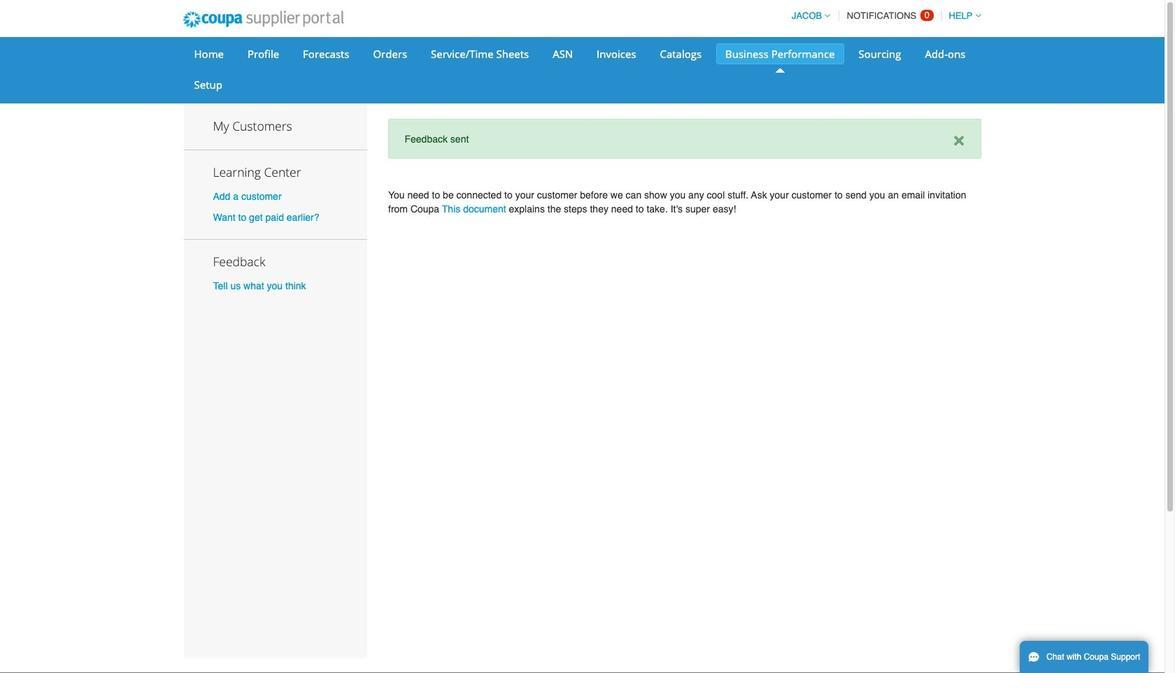 Task type: locate. For each thing, give the bounding box(es) containing it.
navigation
[[786, 2, 981, 29]]



Task type: describe. For each thing, give the bounding box(es) containing it.
coupa supplier portal image
[[173, 2, 353, 37]]



Task type: vqa. For each thing, say whether or not it's contained in the screenshot.
1st THE REQUEST PARTICIPATION from the bottom of the page
no



